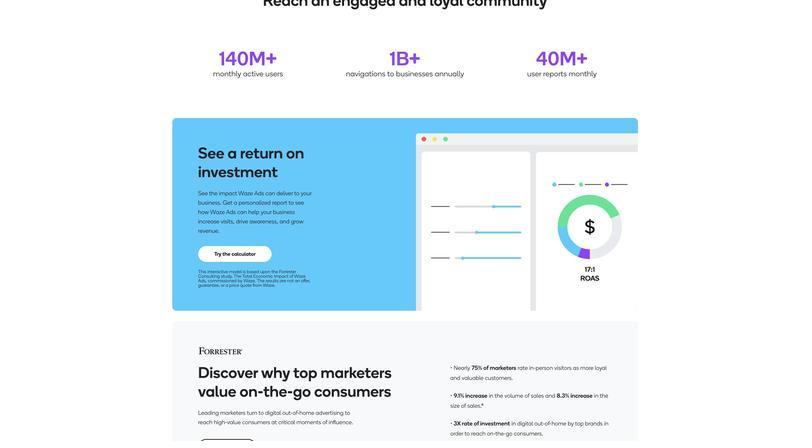 Task type: vqa. For each thing, say whether or not it's contained in the screenshot.
-
no



Task type: describe. For each thing, give the bounding box(es) containing it.
try
[[214, 251, 222, 257]]

to inside in digital out-of-home by top brands in order to reach on-the-go consumers.
[[465, 431, 470, 438]]

see the impact waze ads can deliver to your business. get a personalized report to see how waze ads can help your business increase visits, drive awareness, and grow revenue.
[[198, 190, 312, 235]]

leading marketers turn to digital out-of-home advertising to reach high-value consumers at critical moments of influence.
[[198, 410, 353, 426]]

go inside discover why top marketers value on-the-go consumers
[[293, 382, 311, 401]]

in the size of sales.*
[[451, 393, 609, 410]]

user
[[528, 69, 542, 78]]

by inside 'this interactive model is based upon the forrester consulting study, the total economic impact of waze ads, commissioned by waze. the results are not an offer, guarantee, or a price quote from waze.'
[[238, 278, 243, 284]]

home inside leading marketers turn to digital out-of-home advertising to reach high-value consumers at critical moments of influence.
[[300, 410, 315, 417]]

1b+ navigations to businesses annually
[[346, 47, 465, 78]]

as
[[574, 365, 580, 372]]

1 horizontal spatial waze
[[239, 190, 253, 197]]

help
[[249, 209, 260, 216]]

digital inside in digital out-of-home by top brands in order to reach on-the-go consumers.
[[518, 421, 534, 428]]

0 horizontal spatial the
[[234, 274, 242, 279]]

reports
[[544, 69, 567, 78]]

digital inside leading marketers turn to digital out-of-home advertising to reach high-value consumers at critical moments of influence.
[[265, 410, 281, 417]]

interactive
[[208, 269, 228, 275]]

of inside in the size of sales.*
[[462, 403, 466, 410]]

to right turn on the bottom of the page
[[259, 410, 264, 417]]

top inside in digital out-of-home by top brands in order to reach on-the-go consumers.
[[576, 421, 584, 428]]

investment for return
[[198, 163, 278, 181]]

top inside discover why top marketers value on-the-go consumers
[[294, 364, 318, 382]]

commissioned
[[208, 278, 237, 284]]

go inside in digital out-of-home by top brands in order to reach on-the-go consumers.
[[506, 431, 513, 438]]

is
[[243, 269, 246, 275]]

in digital out-of-home by top brands in order to reach on-the-go consumers.
[[451, 421, 609, 438]]

deliver
[[277, 190, 293, 197]]

guarantee,
[[198, 283, 220, 288]]

businesses
[[396, 69, 433, 78]]

brands
[[586, 421, 603, 428]]

order
[[451, 431, 464, 438]]

of left sales on the right bottom of page
[[525, 393, 530, 400]]

size
[[451, 403, 460, 410]]

investment for rate
[[481, 421, 511, 428]]

why
[[262, 364, 291, 382]]

of inside 'this interactive model is based upon the forrester consulting study, the total economic impact of waze ads, commissioned by waze. the results are not an offer, guarantee, or a price quote from waze.'
[[290, 274, 294, 279]]

navigations
[[346, 69, 386, 78]]

the for in the size of sales.*
[[600, 393, 609, 400]]

value inside leading marketers turn to digital out-of-home advertising to reach high-value consumers at critical moments of influence.
[[227, 419, 241, 426]]

75%
[[472, 365, 483, 372]]

sales.*
[[468, 403, 484, 410]]

grow
[[291, 218, 304, 225]]

not
[[287, 278, 294, 284]]

loyal
[[596, 365, 607, 372]]

quote
[[240, 283, 252, 288]]

a inside see a return on investment
[[228, 144, 237, 163]]

drive
[[236, 218, 248, 225]]

ads,
[[198, 278, 207, 284]]

economic
[[253, 274, 273, 279]]

0 vertical spatial your
[[301, 190, 312, 197]]

• 3x rate of investment
[[451, 421, 511, 428]]

results
[[266, 278, 279, 284]]

critical
[[279, 419, 295, 426]]

to inside 1b+ navigations to businesses annually
[[388, 69, 395, 78]]

consumers inside discover why top marketers value on-the-go consumers
[[315, 382, 392, 401]]

turn
[[247, 410, 258, 417]]

based
[[247, 269, 259, 275]]

forrester
[[279, 269, 296, 275]]

try the calculator
[[214, 251, 256, 257]]

person
[[536, 365, 554, 372]]

value inside discover why top marketers value on-the-go consumers
[[198, 382, 237, 401]]

1b+
[[390, 47, 421, 70]]

in down customers.
[[489, 393, 494, 400]]

• 9.1% increase in the volume of sales and 8.3% increase
[[451, 393, 593, 400]]

more
[[581, 365, 594, 372]]

in-
[[530, 365, 536, 372]]

the for try the calculator
[[223, 251, 231, 257]]

2 horizontal spatial marketers
[[490, 365, 517, 372]]

from
[[253, 283, 262, 288]]

on- inside discover why top marketers value on-the-go consumers
[[240, 382, 264, 401]]

see
[[296, 199, 304, 207]]

return
[[240, 144, 283, 163]]

active
[[243, 69, 264, 78]]

awareness,
[[250, 218, 278, 225]]

see a return on investment
[[198, 144, 304, 181]]

• for • 3x rate of investment
[[451, 421, 453, 428]]

out- inside leading marketers turn to digital out-of-home advertising to reach high-value consumers at critical moments of influence.
[[283, 410, 293, 417]]

consumers inside leading marketers turn to digital out-of-home advertising to reach high-value consumers at critical moments of influence.
[[242, 419, 270, 426]]

see for see the impact waze ads can deliver to your business. get a personalized report to see how waze ads can help your business increase visits, drive awareness, and grow revenue.
[[198, 190, 208, 197]]

to up see
[[295, 190, 300, 197]]

discover
[[198, 364, 258, 382]]

try the calculator link
[[198, 246, 272, 262]]

personalized
[[239, 199, 271, 207]]

home inside in digital out-of-home by top brands in order to reach on-the-go consumers.
[[552, 421, 567, 428]]

calculator
[[232, 251, 256, 257]]

1 horizontal spatial the
[[257, 278, 265, 284]]

reach inside in digital out-of-home by top brands in order to reach on-the-go consumers.
[[472, 431, 486, 438]]

0 horizontal spatial waze.
[[244, 278, 256, 284]]

8.3%
[[557, 393, 570, 400]]

reach inside leading marketers turn to digital out-of-home advertising to reach high-value consumers at critical moments of influence.
[[198, 419, 213, 426]]

to left see
[[289, 199, 294, 207]]

leading
[[198, 410, 219, 417]]

marketers inside leading marketers turn to digital out-of-home advertising to reach high-value consumers at critical moments of influence.
[[220, 410, 246, 417]]

rate inside the rate in-person visitors as more loyal and valuable customers.
[[518, 365, 528, 372]]

the left "volume"
[[495, 393, 504, 400]]

moments
[[297, 419, 321, 426]]

of right 75%
[[484, 365, 489, 372]]

increase inside the see the impact waze ads can deliver to your business. get a personalized report to see how waze ads can help your business increase visits, drive awareness, and grow revenue.
[[198, 218, 220, 225]]

9.1%
[[454, 393, 465, 400]]

monthly inside 140m+ monthly active users
[[213, 69, 241, 78]]

140m+ monthly active users
[[213, 47, 283, 78]]

on- inside in digital out-of-home by top brands in order to reach on-the-go consumers.
[[488, 431, 496, 438]]

are
[[280, 278, 286, 284]]

• for • nearly 75% of marketers
[[451, 365, 453, 372]]

upon
[[260, 269, 271, 275]]

valuable
[[462, 375, 484, 382]]



Task type: locate. For each thing, give the bounding box(es) containing it.
2 vertical spatial a
[[226, 283, 229, 288]]

how
[[198, 209, 209, 216]]

1 vertical spatial the-
[[496, 431, 506, 438]]

1 horizontal spatial and
[[451, 375, 461, 382]]

on-
[[240, 382, 264, 401], [488, 431, 496, 438]]

0 vertical spatial digital
[[265, 410, 281, 417]]

1 horizontal spatial consumers
[[315, 382, 392, 401]]

and
[[280, 218, 290, 225], [451, 375, 461, 382], [546, 393, 556, 400]]

volume
[[505, 393, 524, 400]]

0 vertical spatial see
[[198, 144, 225, 163]]

on- up turn on the bottom of the page
[[240, 382, 264, 401]]

of down advertising
[[323, 419, 328, 426]]

1 horizontal spatial monthly
[[569, 69, 597, 78]]

rate
[[518, 365, 528, 372], [462, 421, 473, 428]]

and down the nearly
[[451, 375, 461, 382]]

0 horizontal spatial waze
[[210, 209, 225, 216]]

monthly right reports at the right
[[569, 69, 597, 78]]

1 horizontal spatial home
[[552, 421, 567, 428]]

the up 'business.'
[[209, 190, 218, 197]]

revenue.
[[198, 228, 220, 235]]

1 horizontal spatial top
[[576, 421, 584, 428]]

this interactive model is based upon the forrester consulting study, the total economic impact of waze ads, commissioned by waze. the results are not an offer, guarantee, or a price quote from waze.
[[198, 269, 311, 288]]

in up consumers. in the right bottom of the page
[[512, 421, 516, 428]]

1 horizontal spatial investment
[[481, 421, 511, 428]]

0 horizontal spatial marketers
[[220, 410, 246, 417]]

get
[[223, 199, 233, 207]]

2 vertical spatial •
[[451, 421, 453, 428]]

0 horizontal spatial reach
[[198, 419, 213, 426]]

1 horizontal spatial increase
[[466, 393, 488, 400]]

40m+ user reports monthly
[[528, 47, 597, 78]]

and left 8.3%
[[546, 393, 556, 400]]

0 vertical spatial investment
[[198, 163, 278, 181]]

out-
[[283, 410, 293, 417], [535, 421, 545, 428]]

0 horizontal spatial ads
[[226, 209, 236, 216]]

can up "drive"
[[237, 209, 247, 216]]

1 vertical spatial a
[[234, 199, 237, 207]]

0 horizontal spatial digital
[[265, 410, 281, 417]]

1 vertical spatial consumers
[[242, 419, 270, 426]]

out- inside in digital out-of-home by top brands in order to reach on-the-go consumers.
[[535, 421, 545, 428]]

investment up the impact
[[198, 163, 278, 181]]

of- down in the size of sales.*
[[545, 421, 552, 428]]

0 vertical spatial by
[[238, 278, 243, 284]]

1 horizontal spatial go
[[506, 431, 513, 438]]

or
[[221, 283, 225, 288]]

0 horizontal spatial investment
[[198, 163, 278, 181]]

0 vertical spatial waze
[[239, 190, 253, 197]]

the inside 'this interactive model is based upon the forrester consulting study, the total economic impact of waze ads, commissioned by waze. the results are not an offer, guarantee, or a price quote from waze.'
[[272, 269, 278, 275]]

in right brands
[[605, 421, 609, 428]]

marketers inside discover why top marketers value on-the-go consumers
[[321, 364, 392, 382]]

1 vertical spatial by
[[568, 421, 574, 428]]

0 vertical spatial value
[[198, 382, 237, 401]]

0 horizontal spatial on-
[[240, 382, 264, 401]]

out- up critical
[[283, 410, 293, 417]]

•
[[451, 365, 453, 372], [451, 393, 453, 400], [451, 421, 453, 428]]

0 vertical spatial rate
[[518, 365, 528, 372]]

1 horizontal spatial reach
[[472, 431, 486, 438]]

can up report
[[266, 190, 275, 197]]

0 horizontal spatial go
[[293, 382, 311, 401]]

ads up personalized
[[255, 190, 264, 197]]

out- up consumers. in the right bottom of the page
[[535, 421, 545, 428]]

at
[[272, 419, 277, 426]]

waze down 'business.'
[[210, 209, 225, 216]]

0 horizontal spatial the-
[[264, 382, 293, 401]]

0 horizontal spatial increase
[[198, 218, 220, 225]]

0 horizontal spatial your
[[261, 209, 272, 216]]

investment
[[198, 163, 278, 181], [481, 421, 511, 428]]

top left brands
[[576, 421, 584, 428]]

1 see from the top
[[198, 144, 225, 163]]

see inside see a return on investment
[[198, 144, 225, 163]]

of down sales.*
[[474, 421, 480, 428]]

0 vertical spatial of-
[[293, 410, 300, 417]]

business.
[[198, 199, 222, 207]]

0 vertical spatial the-
[[264, 382, 293, 401]]

1 vertical spatial •
[[451, 393, 453, 400]]

nearly
[[454, 365, 471, 372]]

0 horizontal spatial of-
[[293, 410, 300, 417]]

the right upon
[[272, 269, 278, 275]]

the- inside in digital out-of-home by top brands in order to reach on-the-go consumers.
[[496, 431, 506, 438]]

on- down the • 3x rate of investment on the bottom of page
[[488, 431, 496, 438]]

top right why
[[294, 364, 318, 382]]

marketers
[[321, 364, 392, 382], [490, 365, 517, 372], [220, 410, 246, 417]]

impact
[[219, 190, 237, 197]]

2 horizontal spatial increase
[[571, 393, 593, 400]]

of- up critical
[[293, 410, 300, 417]]

impact
[[274, 274, 289, 279]]

monthly left active
[[213, 69, 241, 78]]

the right try
[[223, 251, 231, 257]]

1 horizontal spatial digital
[[518, 421, 534, 428]]

0 horizontal spatial top
[[294, 364, 318, 382]]

of left an
[[290, 274, 294, 279]]

2 vertical spatial and
[[546, 393, 556, 400]]

• left 9.1%
[[451, 393, 453, 400]]

offer,
[[301, 278, 311, 284]]

your
[[301, 190, 312, 197], [261, 209, 272, 216]]

1 horizontal spatial out-
[[535, 421, 545, 428]]

report
[[272, 199, 288, 207]]

the down loyal
[[600, 393, 609, 400]]

1 horizontal spatial your
[[301, 190, 312, 197]]

in inside in the size of sales.*
[[595, 393, 599, 400]]

value
[[198, 382, 237, 401], [227, 419, 241, 426]]

see inside the see the impact waze ads can deliver to your business. get a personalized report to see how waze ads can help your business increase visits, drive awareness, and grow revenue.
[[198, 190, 208, 197]]

of inside leading marketers turn to digital out-of-home advertising to reach high-value consumers at critical moments of influence.
[[323, 419, 328, 426]]

in up brands
[[595, 393, 599, 400]]

increase right 8.3%
[[571, 393, 593, 400]]

to up influence.
[[345, 410, 350, 417]]

model
[[229, 269, 242, 275]]

waze. down based
[[244, 278, 256, 284]]

and inside the rate in-person visitors as more loyal and valuable customers.
[[451, 375, 461, 382]]

the inside "link"
[[223, 251, 231, 257]]

study,
[[221, 274, 233, 279]]

0 vertical spatial and
[[280, 218, 290, 225]]

top
[[294, 364, 318, 382], [576, 421, 584, 428]]

140m+
[[219, 47, 277, 70]]

0 vertical spatial on-
[[240, 382, 264, 401]]

visits,
[[221, 218, 235, 225]]

the- up leading marketers turn to digital out-of-home advertising to reach high-value consumers at critical moments of influence.
[[264, 382, 293, 401]]

0 vertical spatial go
[[293, 382, 311, 401]]

1 vertical spatial waze
[[210, 209, 225, 216]]

annually
[[435, 69, 465, 78]]

reach down the • 3x rate of investment on the bottom of page
[[472, 431, 486, 438]]

in
[[489, 393, 494, 400], [595, 393, 599, 400], [512, 421, 516, 428], [605, 421, 609, 428]]

ads
[[255, 190, 264, 197], [226, 209, 236, 216]]

0 horizontal spatial rate
[[462, 421, 473, 428]]

go left consumers. in the right bottom of the page
[[506, 431, 513, 438]]

on
[[286, 144, 304, 163]]

a
[[228, 144, 237, 163], [234, 199, 237, 207], [226, 283, 229, 288]]

1 vertical spatial of-
[[545, 421, 552, 428]]

the- down the • 3x rate of investment on the bottom of page
[[496, 431, 506, 438]]

by inside in digital out-of-home by top brands in order to reach on-the-go consumers.
[[568, 421, 574, 428]]

3 • from the top
[[451, 421, 453, 428]]

go up moments at the bottom left
[[293, 382, 311, 401]]

an
[[295, 278, 300, 284]]

0 horizontal spatial can
[[237, 209, 247, 216]]

go
[[293, 382, 311, 401], [506, 431, 513, 438]]

1 horizontal spatial waze.
[[263, 283, 276, 288]]

by left brands
[[568, 421, 574, 428]]

0 horizontal spatial monthly
[[213, 69, 241, 78]]

a right or
[[226, 283, 229, 288]]

rate left in-
[[518, 365, 528, 372]]

0 vertical spatial can
[[266, 190, 275, 197]]

2 horizontal spatial and
[[546, 393, 556, 400]]

1 horizontal spatial of-
[[545, 421, 552, 428]]

0 horizontal spatial out-
[[283, 410, 293, 417]]

• for • 9.1% increase in the volume of sales and 8.3% increase
[[451, 393, 453, 400]]

1 horizontal spatial on-
[[488, 431, 496, 438]]

the inside in the size of sales.*
[[600, 393, 609, 400]]

the left is
[[234, 274, 242, 279]]

0 vertical spatial out-
[[283, 410, 293, 417]]

1 vertical spatial home
[[552, 421, 567, 428]]

and inside the see the impact waze ads can deliver to your business. get a personalized report to see how waze ads can help your business increase visits, drive awareness, and grow revenue.
[[280, 218, 290, 225]]

3x
[[454, 421, 461, 428]]

influence.
[[329, 419, 353, 426]]

to left businesses
[[388, 69, 395, 78]]

2 vertical spatial waze
[[295, 274, 306, 279]]

1 vertical spatial your
[[261, 209, 272, 216]]

1 vertical spatial on-
[[488, 431, 496, 438]]

1 vertical spatial ads
[[226, 209, 236, 216]]

increase up revenue.
[[198, 218, 220, 225]]

sales
[[531, 393, 544, 400]]

the- inside discover why top marketers value on-the-go consumers
[[264, 382, 293, 401]]

by down model
[[238, 278, 243, 284]]

investment inside see a return on investment
[[198, 163, 278, 181]]

the-
[[264, 382, 293, 401], [496, 431, 506, 438]]

2 horizontal spatial waze
[[295, 274, 306, 279]]

0 vertical spatial a
[[228, 144, 237, 163]]

rate in-person visitors as more loyal and valuable customers.
[[451, 365, 607, 382]]

1 vertical spatial go
[[506, 431, 513, 438]]

a left return
[[228, 144, 237, 163]]

2 • from the top
[[451, 393, 453, 400]]

0 horizontal spatial consumers
[[242, 419, 270, 426]]

1 horizontal spatial marketers
[[321, 364, 392, 382]]

advertising
[[316, 410, 344, 417]]

0 horizontal spatial by
[[238, 278, 243, 284]]

1 vertical spatial reach
[[472, 431, 486, 438]]

the down upon
[[257, 278, 265, 284]]

a right get
[[234, 199, 237, 207]]

monthly inside 40m+ user reports monthly
[[569, 69, 597, 78]]

the
[[234, 274, 242, 279], [257, 278, 265, 284]]

1 horizontal spatial the-
[[496, 431, 506, 438]]

consumers up advertising
[[315, 382, 392, 401]]

1 horizontal spatial ads
[[255, 190, 264, 197]]

see for see a return on investment
[[198, 144, 225, 163]]

1 vertical spatial rate
[[462, 421, 473, 428]]

users
[[266, 69, 283, 78]]

• left the nearly
[[451, 365, 453, 372]]

1 horizontal spatial can
[[266, 190, 275, 197]]

waze right not
[[295, 274, 306, 279]]

0 vertical spatial reach
[[198, 419, 213, 426]]

0 horizontal spatial and
[[280, 218, 290, 225]]

waze. down economic
[[263, 283, 276, 288]]

1 monthly from the left
[[213, 69, 241, 78]]

1 horizontal spatial by
[[568, 421, 574, 428]]

price
[[230, 283, 239, 288]]

1 vertical spatial can
[[237, 209, 247, 216]]

consumers.
[[514, 431, 544, 438]]

customers.
[[486, 375, 514, 382]]

the
[[209, 190, 218, 197], [223, 251, 231, 257], [272, 269, 278, 275], [495, 393, 504, 400], [600, 393, 609, 400]]

2 see from the top
[[198, 190, 208, 197]]

to
[[388, 69, 395, 78], [295, 190, 300, 197], [289, 199, 294, 207], [259, 410, 264, 417], [345, 410, 350, 417], [465, 431, 470, 438]]

0 vertical spatial ads
[[255, 190, 264, 197]]

1 horizontal spatial rate
[[518, 365, 528, 372]]

1 • from the top
[[451, 365, 453, 372]]

0 vertical spatial consumers
[[315, 382, 392, 401]]

rate right 3x
[[462, 421, 473, 428]]

home up moments at the bottom left
[[300, 410, 315, 417]]

of- inside leading marketers turn to digital out-of-home advertising to reach high-value consumers at critical moments of influence.
[[293, 410, 300, 417]]

reach down 'leading'
[[198, 419, 213, 426]]

investment down sales.*
[[481, 421, 511, 428]]

1 vertical spatial see
[[198, 190, 208, 197]]

waze up personalized
[[239, 190, 253, 197]]

1 vertical spatial investment
[[481, 421, 511, 428]]

consulting
[[198, 274, 220, 279]]

0 vertical spatial top
[[294, 364, 318, 382]]

digital up at on the left of the page
[[265, 410, 281, 417]]

2 monthly from the left
[[569, 69, 597, 78]]

1 vertical spatial top
[[576, 421, 584, 428]]

1 vertical spatial value
[[227, 419, 241, 426]]

0 horizontal spatial home
[[300, 410, 315, 417]]

reach
[[198, 419, 213, 426], [472, 431, 486, 438]]

home down 8.3%
[[552, 421, 567, 428]]

1 vertical spatial digital
[[518, 421, 534, 428]]

discover why top marketers value on-the-go consumers
[[198, 364, 392, 401]]

total
[[243, 274, 252, 279]]

0 vertical spatial •
[[451, 365, 453, 372]]

• left 3x
[[451, 421, 453, 428]]

1 vertical spatial and
[[451, 375, 461, 382]]

to right order
[[465, 431, 470, 438]]

1 vertical spatial out-
[[535, 421, 545, 428]]

0 vertical spatial home
[[300, 410, 315, 417]]

the inside the see the impact waze ads can deliver to your business. get a personalized report to see how waze ads can help your business increase visits, drive awareness, and grow revenue.
[[209, 190, 218, 197]]

• nearly 75% of marketers
[[451, 365, 517, 372]]

your up see
[[301, 190, 312, 197]]

and down business
[[280, 218, 290, 225]]

the for see the impact waze ads can deliver to your business. get a personalized report to see how waze ads can help your business increase visits, drive awareness, and grow revenue.
[[209, 190, 218, 197]]

high-
[[214, 419, 227, 426]]

40m+
[[537, 47, 588, 70]]

this
[[198, 269, 207, 275]]

ads down get
[[226, 209, 236, 216]]

visitors
[[555, 365, 572, 372]]

can
[[266, 190, 275, 197], [237, 209, 247, 216]]

by
[[238, 278, 243, 284], [568, 421, 574, 428]]

your up awareness,
[[261, 209, 272, 216]]

consumers
[[315, 382, 392, 401], [242, 419, 270, 426]]

increase up sales.*
[[466, 393, 488, 400]]

of right size
[[462, 403, 466, 410]]

a inside 'this interactive model is based upon the forrester consulting study, the total economic impact of waze ads, commissioned by waze. the results are not an offer, guarantee, or a price quote from waze.'
[[226, 283, 229, 288]]

digital up consumers. in the right bottom of the page
[[518, 421, 534, 428]]

waze inside 'this interactive model is based upon the forrester consulting study, the total economic impact of waze ads, commissioned by waze. the results are not an offer, guarantee, or a price quote from waze.'
[[295, 274, 306, 279]]

of- inside in digital out-of-home by top brands in order to reach on-the-go consumers.
[[545, 421, 552, 428]]

business
[[273, 209, 295, 216]]

a inside the see the impact waze ads can deliver to your business. get a personalized report to see how waze ads can help your business increase visits, drive awareness, and grow revenue.
[[234, 199, 237, 207]]

monthly
[[213, 69, 241, 78], [569, 69, 597, 78]]

consumers down turn on the bottom of the page
[[242, 419, 270, 426]]



